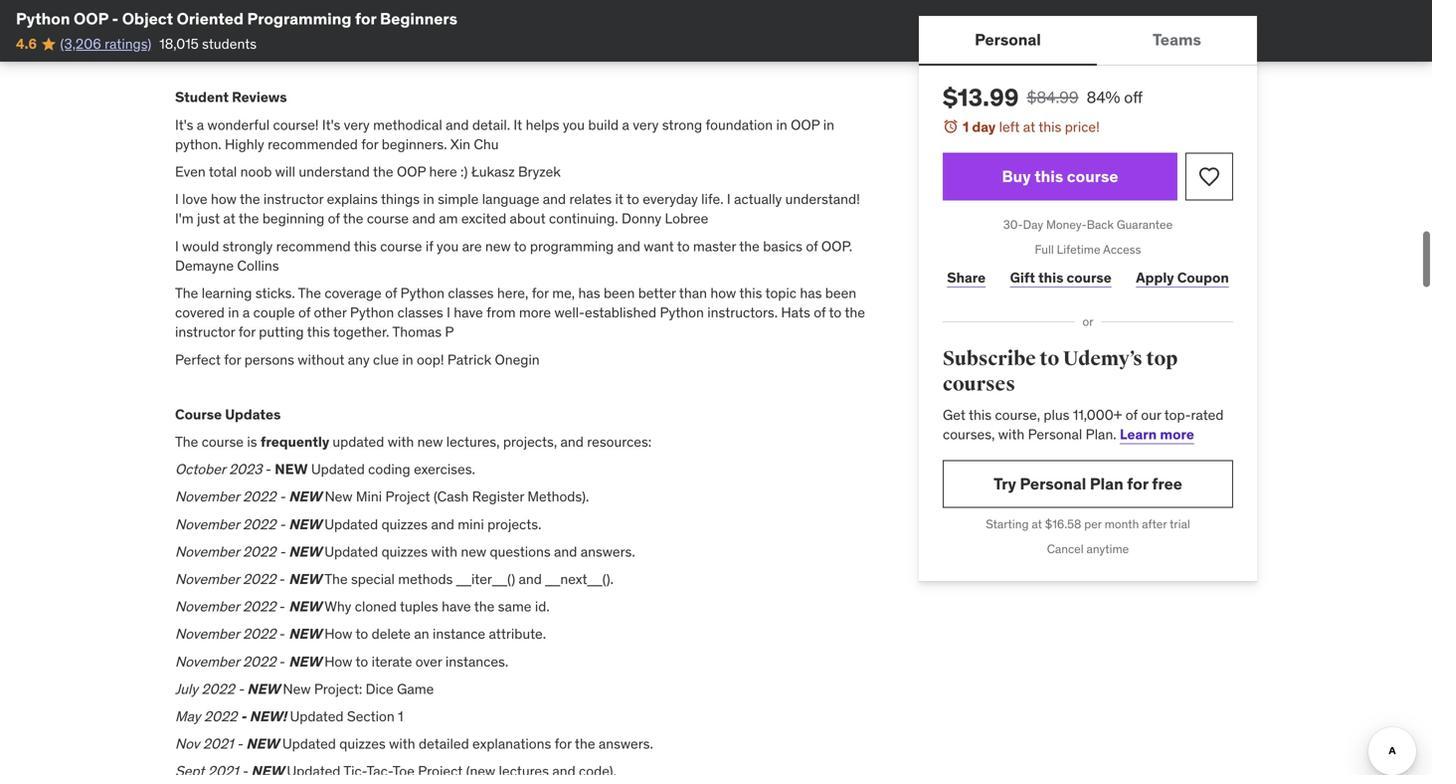 Task type: describe. For each thing, give the bounding box(es) containing it.
frequently
[[261, 433, 330, 451]]

noob
[[240, 163, 272, 181]]

the down the course
[[175, 433, 198, 451]]

i'm
[[175, 210, 194, 228]]

xin
[[450, 135, 471, 153]]

chu
[[474, 135, 499, 153]]

wonderful
[[208, 116, 270, 134]]

0 horizontal spatial new
[[283, 680, 311, 698]]

beginning
[[263, 210, 325, 228]]

access
[[1104, 242, 1142, 257]]

0 horizontal spatial you
[[437, 237, 459, 255]]

exercises.
[[414, 460, 475, 478]]

2 vertical spatial quizzes
[[340, 735, 386, 753]]

i left love
[[175, 190, 179, 208]]

actually
[[734, 190, 782, 208]]

it
[[615, 190, 624, 208]]

more inside the student reviews it's a wonderful course! it's very methodical and detail. it helps you build a very strong foundation in oop in python. highly recommended for beginners. xin chu even total noob will understand the oop here :) łukasz bryzek i love how the instructor explains things in simple language and relates it to everyday life. i actually understand! i'm just at the beginning of the course and am excited about continuing. donny lobree i would strongly recommend this course if you are new to programming and want to master the basics of oop. demayne collins the learning sticks. the coverage of python classes here, for me, has been better than how this topic has been covered in a couple of other python classes i have from more well-established python instructors. hats of to the instructor for putting this together. thomas p perfect for persons without any clue in oop! patrick onegin
[[519, 304, 551, 321]]

udemy's
[[1064, 347, 1143, 371]]

learning
[[202, 284, 252, 302]]

updated down updated
[[311, 460, 365, 478]]

better
[[639, 284, 676, 302]]

with left detailed
[[389, 735, 416, 753]]

0 vertical spatial oop
[[74, 8, 108, 29]]

explanations
[[473, 735, 552, 753]]

for right 'perfect' at the left top of the page
[[224, 351, 241, 368]]

project:
[[314, 680, 362, 698]]

master
[[693, 237, 736, 255]]

python up 4.6 on the top left
[[16, 8, 70, 29]]

code
[[530, 10, 560, 28]]

1 horizontal spatial oop
[[397, 163, 426, 181]]

repetition.
[[564, 10, 627, 28]]

student reviews it's a wonderful course! it's very methodical and detail. it helps you build a very strong foundation in oop in python. highly recommended for beginners. xin chu even total noob will understand the oop here :) łukasz bryzek i love how the instructor explains things in simple language and relates it to everyday life. i actually understand! i'm just at the beginning of the course and am excited about continuing. donny lobree i would strongly recommend this course if you are new to programming and want to master the basics of oop. demayne collins the learning sticks. the coverage of python classes here, for me, has been better than how this topic has been covered in a couple of other python classes i have from more well-established python instructors. hats of to the instructor for putting this together. thomas p perfect for persons without any clue in oop! patrick onegin
[[175, 88, 866, 368]]

programs.
[[595, 33, 657, 51]]

demayne
[[175, 257, 234, 275]]

updated down new! at the bottom of the page
[[282, 735, 336, 753]]

methods inside take advantage of the power of inheritance to avoid code repetition. use key concepts like docstrings and special methods in your programs.
[[492, 33, 547, 51]]

oop.
[[822, 237, 853, 255]]

just
[[197, 210, 220, 228]]

are
[[462, 237, 482, 255]]

even
[[175, 163, 206, 181]]

2 has from the left
[[800, 284, 822, 302]]

to down about
[[514, 237, 527, 255]]

the inside take advantage of the power of inheritance to avoid code repetition. use key concepts like docstrings and special methods in your programs.
[[323, 10, 344, 28]]

projects.
[[488, 515, 542, 533]]

3 november from the top
[[175, 543, 239, 561]]

30-day money-back guarantee full lifetime access
[[1004, 217, 1173, 257]]

attribute.
[[489, 625, 546, 643]]

and up __next__().
[[554, 543, 577, 561]]

1 day left at this price!
[[963, 118, 1100, 136]]

1 horizontal spatial instructor
[[264, 190, 324, 208]]

id.
[[535, 598, 550, 616]]

and left want
[[617, 237, 641, 255]]

18,015
[[159, 35, 199, 53]]

python down than
[[660, 304, 704, 321]]

the up covered
[[175, 284, 198, 302]]

1 vertical spatial new
[[418, 433, 443, 451]]

cancel
[[1048, 541, 1084, 556]]

2021
[[203, 735, 233, 753]]

this inside buy this course button
[[1035, 166, 1064, 187]]

other
[[314, 304, 347, 321]]

p
[[445, 323, 454, 341]]

updates
[[225, 405, 281, 423]]

special
[[351, 570, 395, 588]]

oop!
[[417, 351, 444, 368]]

relates
[[570, 190, 612, 208]]

for left me,
[[532, 284, 549, 302]]

to inside subscribe to udemy's top courses
[[1040, 347, 1060, 371]]

wishlist image
[[1198, 165, 1222, 189]]

rated
[[1192, 406, 1224, 424]]

2 november from the top
[[175, 515, 239, 533]]

love
[[182, 190, 208, 208]]

coupon
[[1178, 268, 1230, 286]]

:)
[[461, 163, 468, 181]]

updated down project:
[[290, 707, 344, 725]]

putting
[[259, 323, 304, 341]]

nov
[[175, 735, 199, 753]]

0 horizontal spatial a
[[197, 116, 204, 134]]

power
[[347, 10, 385, 28]]

like
[[320, 33, 342, 51]]

1 vertical spatial quizzes
[[382, 543, 428, 561]]

couple
[[253, 304, 295, 321]]

highly
[[225, 135, 264, 153]]

coding
[[368, 460, 411, 478]]

to right hats
[[829, 304, 842, 321]]

the up things
[[373, 163, 394, 181]]

clue
[[373, 351, 399, 368]]

detail.
[[472, 116, 510, 134]]

the down explains on the left
[[343, 210, 364, 228]]

take
[[207, 10, 236, 28]]

and up the xin
[[446, 116, 469, 134]]

__iter__()
[[456, 570, 515, 588]]

things
[[381, 190, 420, 208]]

in down learning
[[228, 304, 239, 321]]

hats
[[782, 304, 811, 321]]

alarm image
[[943, 118, 959, 134]]

mini
[[458, 515, 484, 533]]

gift
[[1011, 268, 1036, 286]]

course left if
[[380, 237, 422, 255]]

the right explanations
[[575, 735, 596, 753]]

take advantage of the power of inheritance to avoid code repetition. use key concepts like docstrings and special methods in your programs.
[[207, 10, 657, 51]]

of up docstrings
[[389, 10, 401, 28]]

buy
[[1003, 166, 1032, 187]]

new inside the student reviews it's a wonderful course! it's very methodical and detail. it helps you build a very strong foundation in oop in python. highly recommended for beginners. xin chu even total noob will understand the oop here :) łukasz bryzek i love how the instructor explains things in simple language and relates it to everyday life. i actually understand! i'm just at the beginning of the course and am excited about continuing. donny lobree i would strongly recommend this course if you are new to programming and want to master the basics of oop. demayne collins the learning sticks. the coverage of python classes here, for me, has been better than how this topic has been covered in a couple of other python classes i have from more well-established python instructors. hats of to the instructor for putting this together. thomas p perfect for persons without any clue in oop! patrick onegin
[[485, 237, 511, 255]]

this down other
[[307, 323, 330, 341]]

python up thomas
[[401, 284, 445, 302]]

2 horizontal spatial a
[[622, 116, 630, 134]]

resources:
[[587, 433, 652, 451]]

everyday
[[643, 190, 698, 208]]

starting at $16.58 per month after trial cancel anytime
[[986, 516, 1191, 556]]

continuing.
[[549, 210, 619, 228]]

1 november from the top
[[175, 488, 239, 506]]

basics
[[763, 237, 803, 255]]

excited
[[462, 210, 507, 228]]

2023
[[229, 460, 262, 478]]

special
[[443, 33, 488, 51]]

and left am
[[412, 210, 436, 228]]

łukasz
[[471, 163, 515, 181]]

$84.99
[[1027, 87, 1079, 107]]

0 vertical spatial at
[[1024, 118, 1036, 136]]

at inside starting at $16.58 per month after trial cancel anytime
[[1032, 516, 1043, 532]]

to left "iterate"
[[356, 653, 368, 670]]

for inside course updates the course is frequently updated with new lectures, projects, and resources: october 2023 - new updated coding exercises. november 2022 - new new mini project (cash register methods). november 2022 - new updated quizzes and mini projects. november 2022 - new updated quizzes with new questions and answers. november 2022 - new the special methods __iter__() and __next__(). november 2022 - new why cloned tuples have the same id. november 2022 - new how to delete an instance attribute. november 2022 - new how to iterate over instances. july 2022 - new new project: dice game may 2022 - new! updated section 1 nov 2021 - new updated quizzes with detailed explanations for the answers.
[[555, 735, 572, 753]]

docstrings
[[345, 33, 413, 51]]

2 vertical spatial personal
[[1020, 474, 1087, 494]]

of right coverage
[[385, 284, 397, 302]]

this inside the get this course, plus 11,000+ of our top-rated courses, with personal plan.
[[969, 406, 992, 424]]

apply coupon
[[1137, 268, 1230, 286]]

onegin
[[495, 351, 540, 368]]

plus
[[1044, 406, 1070, 424]]

guarantee
[[1117, 217, 1173, 232]]

1 horizontal spatial a
[[243, 304, 250, 321]]

the up strongly
[[239, 210, 259, 228]]

strong
[[662, 116, 703, 134]]

want
[[644, 237, 674, 255]]

project
[[386, 488, 430, 506]]

student
[[175, 88, 229, 106]]

detailed
[[419, 735, 469, 753]]

4 november from the top
[[175, 570, 239, 588]]

in inside take advantage of the power of inheritance to avoid code repetition. use key concepts like docstrings and special methods in your programs.
[[550, 33, 561, 51]]

personal inside the get this course, plus 11,000+ of our top-rated courses, with personal plan.
[[1029, 425, 1083, 443]]

of left oop.
[[806, 237, 818, 255]]

(cash
[[434, 488, 469, 506]]

for down "couple"
[[239, 323, 256, 341]]

i right life.
[[727, 190, 731, 208]]

our
[[1142, 406, 1162, 424]]

plan.
[[1086, 425, 1117, 443]]

to right want
[[677, 237, 690, 255]]

oriented
[[177, 8, 244, 29]]

the down noob
[[240, 190, 260, 208]]

plan
[[1090, 474, 1124, 494]]

learn more
[[1120, 425, 1195, 443]]

it
[[514, 116, 523, 134]]

i up p
[[447, 304, 451, 321]]

the up other
[[298, 284, 321, 302]]

and down questions
[[519, 570, 542, 588]]

to left delete
[[356, 625, 368, 643]]

6 november from the top
[[175, 625, 239, 643]]

in right clue
[[402, 351, 414, 368]]

0 horizontal spatial how
[[211, 190, 237, 208]]

cloned
[[355, 598, 397, 616]]

learn
[[1120, 425, 1157, 443]]

the right hats
[[845, 304, 866, 321]]

of left other
[[299, 304, 311, 321]]



Task type: vqa. For each thing, say whether or not it's contained in the screenshot.
"$11.99 $49.99 76% off"
no



Task type: locate. For each thing, give the bounding box(es) containing it.
1 right alarm image
[[963, 118, 969, 136]]

been
[[604, 284, 635, 302], [826, 284, 857, 302]]

1 vertical spatial instructor
[[175, 323, 235, 341]]

section
[[347, 707, 395, 725]]

1 vertical spatial how
[[711, 284, 737, 302]]

updated down mini
[[325, 515, 378, 533]]

in right things
[[423, 190, 435, 208]]

topic
[[766, 284, 797, 302]]

quizzes down section
[[340, 735, 386, 753]]

recommend
[[276, 237, 351, 255]]

more down here,
[[519, 304, 551, 321]]

0 vertical spatial more
[[519, 304, 551, 321]]

in up understand!
[[824, 116, 835, 134]]

programming
[[247, 8, 352, 29]]

top
[[1147, 347, 1178, 371]]

gift this course
[[1011, 268, 1112, 286]]

1 horizontal spatial it's
[[322, 116, 341, 134]]

bryzek
[[518, 163, 561, 181]]

new left mini
[[325, 488, 353, 506]]

i left would
[[175, 237, 179, 255]]

a down learning
[[243, 304, 250, 321]]

language
[[482, 190, 540, 208]]

1 vertical spatial have
[[442, 598, 471, 616]]

course up back
[[1067, 166, 1119, 187]]

has right me,
[[579, 284, 601, 302]]

from
[[487, 304, 516, 321]]

with inside the get this course, plus 11,000+ of our top-rated courses, with personal plan.
[[999, 425, 1025, 443]]

would
[[182, 237, 219, 255]]

0 vertical spatial personal
[[975, 29, 1042, 50]]

new up exercises.
[[418, 433, 443, 451]]

how
[[211, 190, 237, 208], [711, 284, 737, 302]]

1 vertical spatial more
[[1161, 425, 1195, 443]]

the down __iter__()
[[474, 598, 495, 616]]

in right foundation
[[777, 116, 788, 134]]

updated up special
[[325, 543, 378, 561]]

to
[[477, 10, 490, 28], [627, 190, 640, 208], [514, 237, 527, 255], [677, 237, 690, 255], [829, 304, 842, 321], [1040, 347, 1060, 371], [356, 625, 368, 643], [356, 653, 368, 670]]

tab list containing personal
[[919, 16, 1258, 66]]

share button
[[943, 258, 990, 298]]

1 vertical spatial methods
[[398, 570, 453, 588]]

1 horizontal spatial classes
[[448, 284, 494, 302]]

has
[[579, 284, 601, 302], [800, 284, 822, 302]]

to right it
[[627, 190, 640, 208]]

2 vertical spatial new
[[461, 543, 487, 561]]

1 has from the left
[[579, 284, 601, 302]]

1 horizontal spatial 1
[[963, 118, 969, 136]]

foundation
[[706, 116, 773, 134]]

this up instructors.
[[740, 284, 763, 302]]

0 vertical spatial quizzes
[[382, 515, 428, 533]]

subscribe
[[943, 347, 1037, 371]]

at inside the student reviews it's a wonderful course! it's very methodical and detail. it helps you build a very strong foundation in oop in python. highly recommended for beginners. xin chu even total noob will understand the oop here :) łukasz bryzek i love how the instructor explains things in simple language and relates it to everyday life. i actually understand! i'm just at the beginning of the course and am excited about continuing. donny lobree i would strongly recommend this course if you are new to programming and want to master the basics of oop. demayne collins the learning sticks. the coverage of python classes here, for me, has been better than how this topic has been covered in a couple of other python classes i have from more well-established python instructors. hats of to the instructor for putting this together. thomas p perfect for persons without any clue in oop! patrick onegin
[[223, 210, 236, 228]]

it's up recommended
[[322, 116, 341, 134]]

iterate
[[372, 653, 412, 670]]

0 horizontal spatial it's
[[175, 116, 193, 134]]

have inside the student reviews it's a wonderful course! it's very methodical and detail. it helps you build a very strong foundation in oop in python. highly recommended for beginners. xin chu even total noob will understand the oop here :) łukasz bryzek i love how the instructor explains things in simple language and relates it to everyday life. i actually understand! i'm just at the beginning of the course and am excited about continuing. donny lobree i would strongly recommend this course if you are new to programming and want to master the basics of oop. demayne collins the learning sticks. the coverage of python classes here, for me, has been better than how this topic has been covered in a couple of other python classes i have from more well-established python instructors. hats of to the instructor for putting this together. thomas p perfect for persons without any clue in oop! patrick onegin
[[454, 304, 483, 321]]

at left $16.58 in the right bottom of the page
[[1032, 516, 1043, 532]]

0 horizontal spatial 1
[[398, 707, 404, 725]]

0 vertical spatial 1
[[963, 118, 969, 136]]

well-
[[555, 304, 585, 321]]

methods inside course updates the course is frequently updated with new lectures, projects, and resources: october 2023 - new updated coding exercises. november 2022 - new new mini project (cash register methods). november 2022 - new updated quizzes and mini projects. november 2022 - new updated quizzes with new questions and answers. november 2022 - new the special methods __iter__() and __next__(). november 2022 - new why cloned tuples have the same id. november 2022 - new how to delete an instance attribute. november 2022 - new how to iterate over instances. july 2022 - new new project: dice game may 2022 - new! updated section 1 nov 2021 - new updated quizzes with detailed explanations for the answers.
[[398, 570, 453, 588]]

course down things
[[367, 210, 409, 228]]

trial
[[1170, 516, 1191, 532]]

am
[[439, 210, 458, 228]]

patrick
[[448, 351, 492, 368]]

have up instance
[[442, 598, 471, 616]]

quizzes
[[382, 515, 428, 533], [382, 543, 428, 561], [340, 735, 386, 753]]

free
[[1153, 474, 1183, 494]]

try personal plan for free link
[[943, 460, 1234, 508]]

0 vertical spatial methods
[[492, 33, 547, 51]]

0 horizontal spatial has
[[579, 284, 601, 302]]

you
[[563, 116, 585, 134], [437, 237, 459, 255]]

inheritance
[[404, 10, 474, 28]]

1
[[963, 118, 969, 136], [398, 707, 404, 725]]

1 horizontal spatial has
[[800, 284, 822, 302]]

get
[[943, 406, 966, 424]]

and down bryzek
[[543, 190, 566, 208]]

register
[[472, 488, 524, 506]]

how up instructors.
[[711, 284, 737, 302]]

a up python.
[[197, 116, 204, 134]]

at right the "left"
[[1024, 118, 1036, 136]]

1 it's from the left
[[175, 116, 193, 134]]

0 vertical spatial have
[[454, 304, 483, 321]]

methodical
[[373, 116, 443, 134]]

understand
[[299, 163, 370, 181]]

2 vertical spatial at
[[1032, 516, 1043, 532]]

and right projects, at the left
[[561, 433, 584, 451]]

and left the 'mini'
[[431, 515, 455, 533]]

tab list
[[919, 16, 1258, 66]]

have up p
[[454, 304, 483, 321]]

18,015 students
[[159, 35, 257, 53]]

84%
[[1087, 87, 1121, 107]]

course inside button
[[1067, 166, 1119, 187]]

1 vertical spatial personal
[[1029, 425, 1083, 443]]

with down 'course,'
[[999, 425, 1025, 443]]

1 horizontal spatial very
[[633, 116, 659, 134]]

course down lifetime
[[1067, 268, 1112, 286]]

0 vertical spatial you
[[563, 116, 585, 134]]

quizzes down project at the bottom of page
[[382, 515, 428, 533]]

off
[[1125, 87, 1143, 107]]

been up established
[[604, 284, 635, 302]]

and down beginners
[[416, 33, 439, 51]]

day
[[973, 118, 996, 136]]

has up hats
[[800, 284, 822, 302]]

course inside course updates the course is frequently updated with new lectures, projects, and resources: october 2023 - new updated coding exercises. november 2022 - new new mini project (cash register methods). november 2022 - new updated quizzes and mini projects. november 2022 - new updated quizzes with new questions and answers. november 2022 - new the special methods __iter__() and __next__(). november 2022 - new why cloned tuples have the same id. november 2022 - new how to delete an instance attribute. november 2022 - new how to iterate over instances. july 2022 - new new project: dice game may 2022 - new! updated section 1 nov 2021 - new updated quizzes with detailed explanations for the answers.
[[202, 433, 244, 451]]

how up just
[[211, 190, 237, 208]]

updated
[[333, 433, 384, 451]]

0 horizontal spatial classes
[[398, 304, 444, 321]]

a right build
[[622, 116, 630, 134]]

new down the 'mini'
[[461, 543, 487, 561]]

1 vertical spatial you
[[437, 237, 459, 255]]

lifetime
[[1057, 242, 1101, 257]]

1 vertical spatial how
[[325, 653, 353, 670]]

for up docstrings
[[355, 8, 377, 29]]

perfect
[[175, 351, 221, 368]]

0 horizontal spatial more
[[519, 304, 551, 321]]

course inside "link"
[[1067, 268, 1112, 286]]

programming
[[530, 237, 614, 255]]

2 very from the left
[[633, 116, 659, 134]]

quizzes up special
[[382, 543, 428, 561]]

to inside take advantage of the power of inheritance to avoid code repetition. use key concepts like docstrings and special methods in your programs.
[[477, 10, 490, 28]]

1 horizontal spatial new
[[325, 488, 353, 506]]

how up project:
[[325, 653, 353, 670]]

0 horizontal spatial methods
[[398, 570, 453, 588]]

will
[[275, 163, 296, 181]]

of left "our"
[[1126, 406, 1138, 424]]

1 how from the top
[[325, 625, 353, 643]]

python
[[16, 8, 70, 29], [401, 284, 445, 302], [350, 304, 394, 321], [660, 304, 704, 321]]

7 november from the top
[[175, 653, 239, 670]]

1 horizontal spatial you
[[563, 116, 585, 134]]

0 vertical spatial new
[[485, 237, 511, 255]]

game
[[397, 680, 434, 698]]

build
[[588, 116, 619, 134]]

methods down avoid
[[492, 33, 547, 51]]

1 horizontal spatial methods
[[492, 33, 547, 51]]

this down the $84.99 at the top
[[1039, 118, 1062, 136]]

this up courses, on the bottom right
[[969, 406, 992, 424]]

anytime
[[1087, 541, 1130, 556]]

0 vertical spatial instructor
[[264, 190, 324, 208]]

1 vertical spatial at
[[223, 210, 236, 228]]

try personal plan for free
[[994, 474, 1183, 494]]

new right are
[[485, 237, 511, 255]]

projects,
[[503, 433, 557, 451]]

it's up python.
[[175, 116, 193, 134]]

1 been from the left
[[604, 284, 635, 302]]

2 vertical spatial oop
[[397, 163, 426, 181]]

1 inside course updates the course is frequently updated with new lectures, projects, and resources: october 2023 - new updated coding exercises. november 2022 - new new mini project (cash register methods). november 2022 - new updated quizzes and mini projects. november 2022 - new updated quizzes with new questions and answers. november 2022 - new the special methods __iter__() and __next__(). november 2022 - new why cloned tuples have the same id. november 2022 - new how to delete an instance attribute. november 2022 - new how to iterate over instances. july 2022 - new new project: dice game may 2022 - new! updated section 1 nov 2021 - new updated quizzes with detailed explanations for the answers.
[[398, 707, 404, 725]]

this inside gift this course "link"
[[1039, 268, 1064, 286]]

1 vertical spatial answers.
[[599, 735, 654, 753]]

delete
[[372, 625, 411, 643]]

1 vertical spatial 1
[[398, 707, 404, 725]]

instructor down covered
[[175, 323, 235, 341]]

october
[[175, 460, 226, 478]]

1 vertical spatial new
[[283, 680, 311, 698]]

per
[[1085, 516, 1102, 532]]

new
[[325, 488, 353, 506], [283, 680, 311, 698]]

left
[[1000, 118, 1020, 136]]

of down explains on the left
[[328, 210, 340, 228]]

personal up $16.58 in the right bottom of the page
[[1020, 474, 1087, 494]]

0 vertical spatial how
[[325, 625, 353, 643]]

of inside the get this course, plus 11,000+ of our top-rated courses, with personal plan.
[[1126, 406, 1138, 424]]

very
[[344, 116, 370, 134], [633, 116, 659, 134]]

personal
[[975, 29, 1042, 50], [1029, 425, 1083, 443], [1020, 474, 1087, 494]]

this up coverage
[[354, 237, 377, 255]]

new up new! at the bottom of the page
[[283, 680, 311, 698]]

personal down plus
[[1029, 425, 1083, 443]]

students
[[202, 35, 257, 53]]

course updates the course is frequently updated with new lectures, projects, and resources: october 2023 - new updated coding exercises. november 2022 - new new mini project (cash register methods). november 2022 - new updated quizzes and mini projects. november 2022 - new updated quizzes with new questions and answers. november 2022 - new the special methods __iter__() and __next__(). november 2022 - new why cloned tuples have the same id. november 2022 - new how to delete an instance attribute. november 2022 - new how to iterate over instances. july 2022 - new new project: dice game may 2022 - new! updated section 1 nov 2021 - new updated quizzes with detailed explanations for the answers.
[[175, 405, 654, 753]]

oop up (3,206
[[74, 8, 108, 29]]

2 how from the top
[[325, 653, 353, 670]]

of
[[308, 10, 320, 28], [389, 10, 401, 28], [328, 210, 340, 228], [806, 237, 818, 255], [385, 284, 397, 302], [299, 304, 311, 321], [814, 304, 826, 321], [1126, 406, 1138, 424]]

methods
[[492, 33, 547, 51], [398, 570, 453, 588]]

to left avoid
[[477, 10, 490, 28]]

1 vertical spatial oop
[[791, 116, 820, 134]]

instructor
[[264, 190, 324, 208], [175, 323, 235, 341]]

this
[[1039, 118, 1062, 136], [1035, 166, 1064, 187], [354, 237, 377, 255], [1039, 268, 1064, 286], [740, 284, 763, 302], [307, 323, 330, 341], [969, 406, 992, 424]]

in left your
[[550, 33, 561, 51]]

for left free
[[1128, 474, 1149, 494]]

0 vertical spatial classes
[[448, 284, 494, 302]]

how down why
[[325, 625, 353, 643]]

thomas
[[392, 323, 442, 341]]

with
[[999, 425, 1025, 443], [388, 433, 414, 451], [431, 543, 458, 561], [389, 735, 416, 753]]

0 vertical spatial how
[[211, 190, 237, 208]]

in
[[550, 33, 561, 51], [777, 116, 788, 134], [824, 116, 835, 134], [423, 190, 435, 208], [228, 304, 239, 321], [402, 351, 414, 368]]

total
[[209, 163, 237, 181]]

avoid
[[493, 10, 526, 28]]

persons
[[245, 351, 294, 368]]

apply
[[1137, 268, 1175, 286]]

personal inside button
[[975, 29, 1042, 50]]

with up coding
[[388, 433, 414, 451]]

classes up thomas
[[398, 304, 444, 321]]

(3,206
[[60, 35, 101, 53]]

been down oop.
[[826, 284, 857, 302]]

personal up '$13.99'
[[975, 29, 1042, 50]]

explains
[[327, 190, 378, 208]]

0 horizontal spatial oop
[[74, 8, 108, 29]]

2 been from the left
[[826, 284, 857, 302]]

1 horizontal spatial been
[[826, 284, 857, 302]]

oop right foundation
[[791, 116, 820, 134]]

after
[[1143, 516, 1168, 532]]

donny
[[622, 210, 662, 228]]

0 vertical spatial answers.
[[581, 543, 636, 561]]

updated
[[311, 460, 365, 478], [325, 515, 378, 533], [325, 543, 378, 561], [290, 707, 344, 725], [282, 735, 336, 753]]

very up recommended
[[344, 116, 370, 134]]

without
[[298, 351, 345, 368]]

0 horizontal spatial very
[[344, 116, 370, 134]]

for right explanations
[[555, 735, 572, 753]]

1 very from the left
[[344, 116, 370, 134]]

teams button
[[1097, 16, 1258, 64]]

of up 'concepts'
[[308, 10, 320, 28]]

python up together.
[[350, 304, 394, 321]]

for down methodical
[[361, 135, 378, 153]]

2 horizontal spatial oop
[[791, 116, 820, 134]]

buy this course
[[1003, 166, 1119, 187]]

about
[[510, 210, 546, 228]]

of right hats
[[814, 304, 826, 321]]

2 it's from the left
[[322, 116, 341, 134]]

starting
[[986, 516, 1029, 532]]

tuples
[[400, 598, 439, 616]]

for inside try personal plan for free link
[[1128, 474, 1149, 494]]

0 horizontal spatial been
[[604, 284, 635, 302]]

the left basics
[[740, 237, 760, 255]]

1 horizontal spatial more
[[1161, 425, 1195, 443]]

at right just
[[223, 210, 236, 228]]

beginners
[[380, 8, 458, 29]]

and inside take advantage of the power of inheritance to avoid code repetition. use key concepts like docstrings and special methods in your programs.
[[416, 33, 439, 51]]

very left strong
[[633, 116, 659, 134]]

1 vertical spatial classes
[[398, 304, 444, 321]]

november
[[175, 488, 239, 506], [175, 515, 239, 533], [175, 543, 239, 561], [175, 570, 239, 588], [175, 598, 239, 616], [175, 625, 239, 643], [175, 653, 239, 670]]

1 horizontal spatial how
[[711, 284, 737, 302]]

0 vertical spatial new
[[325, 488, 353, 506]]

with up __iter__()
[[431, 543, 458, 561]]

the
[[175, 284, 198, 302], [298, 284, 321, 302], [175, 433, 198, 451], [325, 570, 348, 588]]

you left build
[[563, 116, 585, 134]]

0 horizontal spatial instructor
[[175, 323, 235, 341]]

5 november from the top
[[175, 598, 239, 616]]

have inside course updates the course is frequently updated with new lectures, projects, and resources: october 2023 - new updated coding exercises. november 2022 - new new mini project (cash register methods). november 2022 - new updated quizzes and mini projects. november 2022 - new updated quizzes with new questions and answers. november 2022 - new the special methods __iter__() and __next__(). november 2022 - new why cloned tuples have the same id. november 2022 - new how to delete an instance attribute. november 2022 - new how to iterate over instances. july 2022 - new new project: dice game may 2022 - new! updated section 1 nov 2021 - new updated quizzes with detailed explanations for the answers.
[[442, 598, 471, 616]]

the up why
[[325, 570, 348, 588]]



